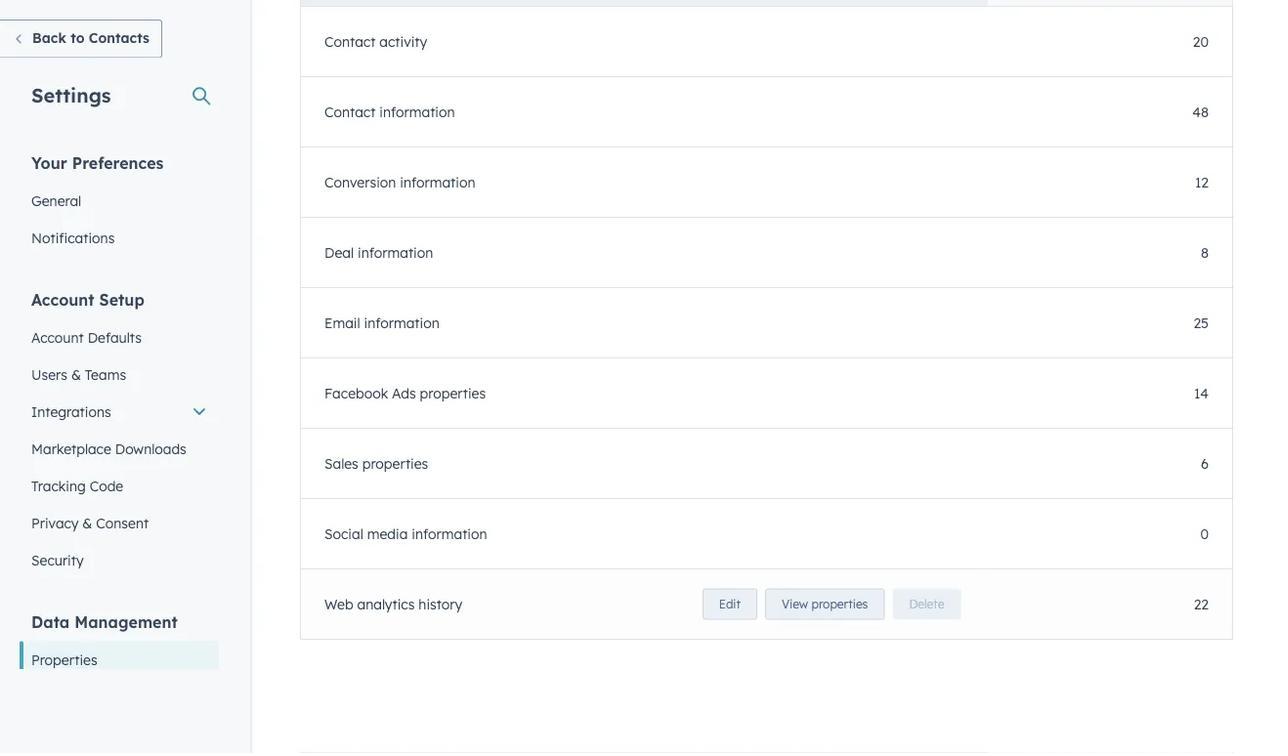 Task type: locate. For each thing, give the bounding box(es) containing it.
12
[[1196, 174, 1209, 191]]

information
[[380, 103, 455, 120], [400, 174, 476, 191], [358, 244, 433, 261], [364, 315, 440, 332], [412, 526, 487, 543]]

ads
[[392, 385, 416, 402]]

information right deal
[[358, 244, 433, 261]]

contact activity
[[325, 33, 427, 50]]

web analytics history
[[325, 596, 463, 613]]

& inside users & teams link
[[71, 366, 81, 383]]

8
[[1201, 244, 1209, 261]]

22
[[1194, 596, 1209, 613]]

data
[[31, 612, 70, 632]]

media
[[367, 526, 408, 543]]

& for users
[[71, 366, 81, 383]]

& right privacy
[[82, 515, 92, 532]]

1 contact from the top
[[325, 33, 376, 50]]

tracking
[[31, 478, 86, 495]]

code
[[90, 478, 123, 495]]

information for contact information
[[380, 103, 455, 120]]

& right users
[[71, 366, 81, 383]]

account setup
[[31, 290, 144, 309]]

1 vertical spatial account
[[31, 329, 84, 346]]

security link
[[20, 542, 219, 579]]

6
[[1201, 455, 1209, 472]]

integrations
[[31, 403, 111, 420]]

information right conversion
[[400, 174, 476, 191]]

1 vertical spatial &
[[82, 515, 92, 532]]

properties
[[31, 652, 97, 669]]

your
[[31, 153, 67, 173]]

information down activity
[[380, 103, 455, 120]]

1 horizontal spatial &
[[82, 515, 92, 532]]

account inside 'link'
[[31, 329, 84, 346]]

contact
[[325, 33, 376, 50], [325, 103, 376, 120]]

0
[[1201, 526, 1209, 543]]

1 vertical spatial properties
[[362, 455, 428, 472]]

1 account from the top
[[31, 290, 94, 309]]

account up account defaults
[[31, 290, 94, 309]]

25
[[1194, 315, 1209, 332]]

account up users
[[31, 329, 84, 346]]

account setup element
[[20, 289, 219, 579]]

contact for contact information
[[325, 103, 376, 120]]

properties right sales
[[362, 455, 428, 472]]

marketplace downloads
[[31, 440, 187, 458]]

contact left activity
[[325, 33, 376, 50]]

email information
[[325, 315, 440, 332]]

tracking code link
[[20, 468, 219, 505]]

properties right ads
[[420, 385, 486, 402]]

deal information
[[325, 244, 433, 261]]

conversion information
[[325, 174, 476, 191]]

0 vertical spatial account
[[31, 290, 94, 309]]

downloads
[[115, 440, 187, 458]]

defaults
[[88, 329, 142, 346]]

consent
[[96, 515, 149, 532]]

notifications link
[[20, 219, 219, 257]]

& for privacy
[[82, 515, 92, 532]]

setup
[[99, 290, 144, 309]]

marketplace downloads link
[[20, 431, 219, 468]]

&
[[71, 366, 81, 383], [82, 515, 92, 532]]

0 horizontal spatial &
[[71, 366, 81, 383]]

information right email
[[364, 315, 440, 332]]

properties
[[420, 385, 486, 402], [362, 455, 428, 472]]

contact up conversion
[[325, 103, 376, 120]]

& inside privacy & consent link
[[82, 515, 92, 532]]

0 vertical spatial contact
[[325, 33, 376, 50]]

your preferences element
[[20, 152, 219, 257]]

settings
[[31, 83, 111, 107]]

history
[[419, 596, 463, 613]]

0 vertical spatial &
[[71, 366, 81, 383]]

general
[[31, 192, 81, 209]]

2 account from the top
[[31, 329, 84, 346]]

14
[[1195, 385, 1209, 402]]

1 vertical spatial contact
[[325, 103, 376, 120]]

account
[[31, 290, 94, 309], [31, 329, 84, 346]]

2 contact from the top
[[325, 103, 376, 120]]

privacy & consent link
[[20, 505, 219, 542]]

contact information
[[325, 103, 455, 120]]

to
[[71, 29, 85, 46]]



Task type: describe. For each thing, give the bounding box(es) containing it.
analytics
[[357, 596, 415, 613]]

users & teams link
[[20, 356, 219, 393]]

back to contacts
[[32, 29, 149, 46]]

information for email information
[[364, 315, 440, 332]]

account defaults link
[[20, 319, 219, 356]]

social
[[325, 526, 364, 543]]

delete button
[[1160, 605, 1228, 636]]

data management
[[31, 612, 178, 632]]

sales
[[325, 455, 359, 472]]

back to contacts link
[[0, 20, 162, 58]]

tracking code
[[31, 478, 123, 495]]

marketplace
[[31, 440, 111, 458]]

users & teams
[[31, 366, 126, 383]]

management
[[74, 612, 178, 632]]

20
[[1193, 33, 1209, 50]]

activity
[[380, 33, 427, 50]]

notifications
[[31, 229, 115, 246]]

email
[[325, 315, 360, 332]]

conversion
[[325, 174, 396, 191]]

information for deal information
[[358, 244, 433, 261]]

properties link
[[20, 642, 219, 679]]

teams
[[85, 366, 126, 383]]

deal
[[325, 244, 354, 261]]

account for account defaults
[[31, 329, 84, 346]]

48
[[1193, 103, 1209, 120]]

information right the media
[[412, 526, 487, 543]]

information for conversion information
[[400, 174, 476, 191]]

web
[[325, 596, 353, 613]]

0 vertical spatial properties
[[420, 385, 486, 402]]

contacts
[[89, 29, 149, 46]]

facebook
[[325, 385, 388, 402]]

users
[[31, 366, 67, 383]]

privacy & consent
[[31, 515, 149, 532]]

data management element
[[20, 611, 219, 754]]

integrations button
[[20, 393, 219, 431]]

your preferences
[[31, 153, 164, 173]]

preferences
[[72, 153, 164, 173]]

security
[[31, 552, 84, 569]]

general link
[[20, 182, 219, 219]]

facebook ads properties
[[325, 385, 486, 402]]

privacy
[[31, 515, 79, 532]]

account for account setup
[[31, 290, 94, 309]]

sales properties
[[325, 455, 428, 472]]

back
[[32, 29, 66, 46]]

delete
[[1176, 613, 1211, 628]]

social media information
[[325, 526, 487, 543]]

contact for contact activity
[[325, 33, 376, 50]]

account defaults
[[31, 329, 142, 346]]



Task type: vqa. For each thing, say whether or not it's contained in the screenshot.
Conversion Information
yes



